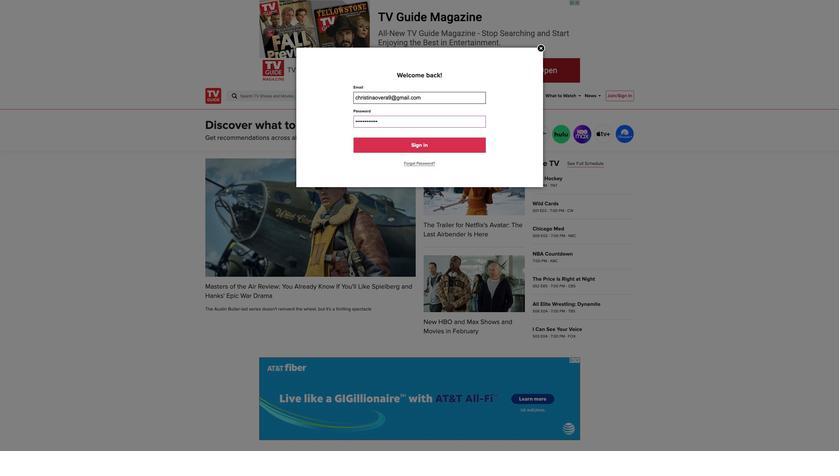 Task type: describe. For each thing, give the bounding box(es) containing it.
what to watch on appletv+ image
[[595, 125, 613, 143]]

what to watch on paramount+ image
[[616, 125, 634, 143]]

mandy patinkin, death and other details image
[[205, 159, 416, 277]]

what to watch on amazon prime image
[[532, 125, 549, 144]]

what to watch on hulu image
[[553, 125, 571, 144]]

j.b. smoove and larry david, curb your enthusiasm image
[[424, 256, 525, 313]]



Task type: vqa. For each thing, say whether or not it's contained in the screenshot.
menu item
no



Task type: locate. For each thing, give the bounding box(es) containing it.
Enter Password password field
[[354, 116, 486, 128]]

gordon cormier, avatar: the last airbender image
[[424, 159, 525, 216]]

Enter email email field
[[354, 92, 486, 104]]

0 vertical spatial advertisement element
[[259, 0, 581, 83]]

menu bar
[[474, 83, 601, 109]]

1 vertical spatial advertisement element
[[259, 358, 581, 441]]

1 advertisement element from the top
[[259, 0, 581, 83]]

advertisement element
[[259, 0, 581, 83], [259, 358, 581, 441]]

2 advertisement element from the top
[[259, 358, 581, 441]]

what to watch on hbo max image
[[574, 125, 592, 144]]



